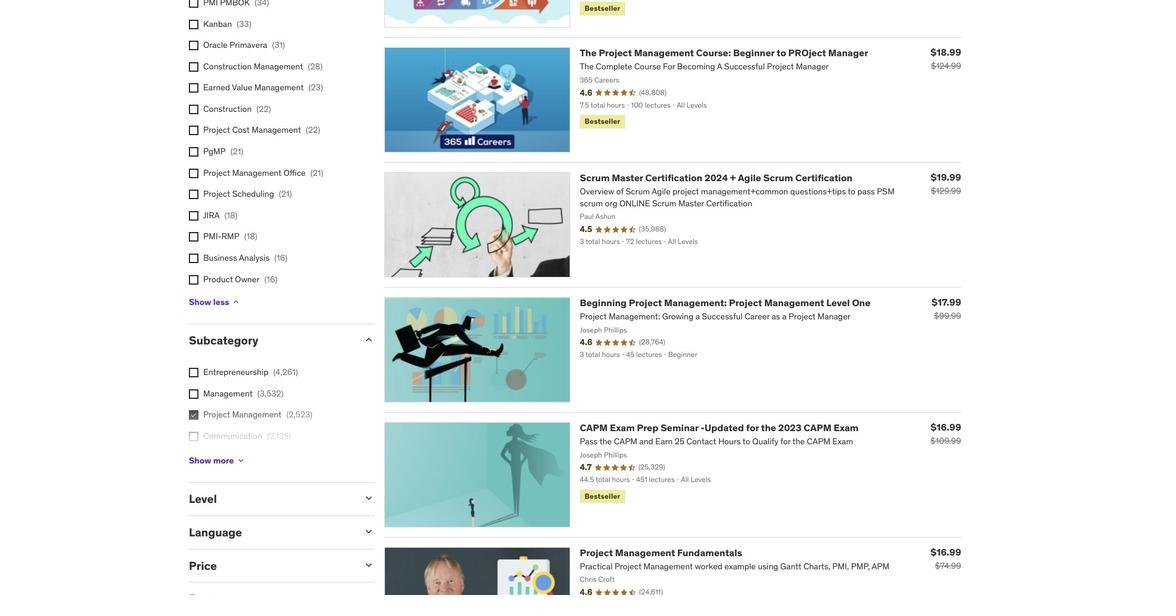 Task type: describe. For each thing, give the bounding box(es) containing it.
e-commerce
[[203, 452, 253, 463]]

master
[[612, 172, 644, 184]]

the
[[762, 422, 777, 433]]

1 capm from the left
[[580, 422, 608, 433]]

pmi-rmp (18)
[[203, 231, 258, 242]]

manager
[[829, 47, 869, 59]]

language
[[189, 525, 242, 539]]

beginning project management: project management level one
[[580, 297, 871, 309]]

owner
[[235, 274, 260, 284]]

management:
[[665, 297, 727, 309]]

xsmall image for construction
[[189, 105, 199, 114]]

$19.99
[[931, 171, 962, 183]]

subcategory button
[[189, 333, 353, 348]]

1 horizontal spatial (22)
[[306, 125, 320, 135]]

the
[[580, 47, 597, 59]]

(28)
[[308, 61, 323, 72]]

small image for subcategory
[[363, 334, 375, 346]]

construction for construction (22)
[[203, 103, 252, 114]]

xsmall image for product owner (16)
[[189, 275, 199, 284]]

primavera
[[230, 40, 267, 50]]

xsmall image for project cost management (22)
[[189, 126, 199, 135]]

$17.99 $99.99
[[932, 296, 962, 321]]

(23)
[[309, 82, 323, 93]]

beginning
[[580, 297, 627, 309]]

1 xsmall image from the top
[[189, 0, 199, 8]]

xsmall image for business analysis (16)
[[189, 254, 199, 263]]

commerce
[[212, 452, 253, 463]]

(2,523)
[[286, 409, 313, 420]]

rmp
[[222, 231, 240, 242]]

scheduling
[[232, 189, 274, 199]]

xsmall image for pgmp
[[189, 147, 199, 157]]

kanban
[[203, 18, 232, 29]]

2023
[[779, 422, 802, 433]]

$124.99
[[932, 61, 962, 71]]

pmi-
[[203, 231, 222, 242]]

management (3,532)
[[203, 388, 284, 399]]

$129.99
[[931, 185, 962, 196]]

product
[[203, 274, 233, 284]]

$18.99 $124.99
[[931, 46, 962, 71]]

1 exam from the left
[[610, 422, 635, 433]]

(2,135)
[[267, 431, 291, 441]]

0 vertical spatial (18)
[[225, 210, 238, 221]]

the project management course: beginner to project manager
[[580, 47, 869, 59]]

1 certification from the left
[[646, 172, 703, 184]]

show more
[[189, 455, 234, 466]]

office
[[284, 167, 306, 178]]

$74.99
[[936, 560, 962, 571]]

(4,261)
[[273, 367, 298, 377]]

for
[[747, 422, 759, 433]]

0 vertical spatial (22)
[[257, 103, 271, 114]]

language button
[[189, 525, 353, 539]]

kanban (33)
[[203, 18, 251, 29]]

project cost management (22)
[[203, 125, 320, 135]]

1 horizontal spatial level
[[827, 297, 850, 309]]

cost
[[232, 125, 250, 135]]

xsmall image for earned value management
[[189, 83, 199, 93]]

1 vertical spatial (21)
[[311, 167, 324, 178]]

beginner
[[734, 47, 775, 59]]

capm exam prep seminar -updated for the 2023 capm exam link
[[580, 422, 859, 433]]

2 exam from the left
[[834, 422, 859, 433]]

(31)
[[272, 40, 285, 50]]

2 vertical spatial (21)
[[279, 189, 292, 199]]

show more button
[[189, 449, 246, 473]]

business analysis (16)
[[203, 252, 288, 263]]

$17.99
[[932, 296, 962, 308]]

show for show more
[[189, 455, 211, 466]]

jira
[[203, 210, 220, 221]]

(33)
[[237, 18, 251, 29]]

business
[[203, 252, 237, 263]]

price
[[189, 558, 217, 573]]

product owner (16)
[[203, 274, 278, 284]]

communication (2,135)
[[203, 431, 291, 441]]

2 scrum from the left
[[764, 172, 794, 184]]

project
[[789, 47, 827, 59]]

level button
[[189, 492, 353, 506]]

construction management (28)
[[203, 61, 323, 72]]

1 horizontal spatial (18)
[[244, 231, 258, 242]]

construction for construction management (28)
[[203, 61, 252, 72]]

$109.99
[[931, 435, 962, 446]]



Task type: locate. For each thing, give the bounding box(es) containing it.
entrepreneurship (4,261)
[[203, 367, 298, 377]]

0 horizontal spatial level
[[189, 492, 217, 506]]

xsmall image for project scheduling
[[189, 190, 199, 199]]

project management office (21)
[[203, 167, 324, 178]]

$18.99
[[931, 46, 962, 58]]

(16) right analysis
[[275, 252, 288, 263]]

show left less
[[189, 297, 211, 307]]

$16.99 inside $16.99 $109.99
[[931, 421, 962, 433]]

3 xsmall image from the top
[[189, 126, 199, 135]]

agile
[[738, 172, 762, 184]]

1 small image from the top
[[363, 492, 375, 504]]

xsmall image
[[189, 0, 199, 8], [189, 19, 199, 29], [189, 126, 199, 135], [189, 168, 199, 178], [189, 232, 199, 242], [189, 254, 199, 263], [189, 275, 199, 284], [189, 368, 199, 377]]

oracle primavera (31)
[[203, 40, 285, 50]]

$16.99 up $109.99
[[931, 421, 962, 433]]

0 horizontal spatial certification
[[646, 172, 703, 184]]

2 $16.99 from the top
[[931, 546, 962, 558]]

project management (2,523)
[[203, 409, 313, 420]]

subcategory
[[189, 333, 258, 348]]

0 horizontal spatial (18)
[[225, 210, 238, 221]]

(3,532)
[[257, 388, 284, 399]]

1 small image from the top
[[363, 334, 375, 346]]

2 show from the top
[[189, 455, 211, 466]]

1 vertical spatial (22)
[[306, 125, 320, 135]]

show left more
[[189, 455, 211, 466]]

one
[[853, 297, 871, 309]]

project management fundamentals link
[[580, 546, 743, 558]]

$16.99 for capm exam prep seminar -updated for the 2023 capm exam
[[931, 421, 962, 433]]

xsmall image for entrepreneurship (4,261)
[[189, 368, 199, 377]]

xsmall image for communication
[[189, 432, 199, 441]]

8 xsmall image from the top
[[189, 368, 199, 377]]

oracle
[[203, 40, 228, 50]]

pgmp (21)
[[203, 146, 244, 157]]

xsmall image for project management
[[189, 410, 199, 420]]

small image for language
[[363, 526, 375, 538]]

4 xsmall image from the top
[[189, 168, 199, 178]]

0 horizontal spatial exam
[[610, 422, 635, 433]]

(18) right rmp
[[244, 231, 258, 242]]

$16.99 $109.99
[[931, 421, 962, 446]]

construction down earned
[[203, 103, 252, 114]]

(18) right jira
[[225, 210, 238, 221]]

more
[[213, 455, 234, 466]]

2 small image from the top
[[363, 526, 375, 538]]

(21)
[[231, 146, 244, 157], [311, 167, 324, 178], [279, 189, 292, 199]]

$16.99 up $74.99
[[931, 546, 962, 558]]

less
[[213, 297, 229, 307]]

seminar
[[661, 422, 699, 433]]

1 horizontal spatial scrum
[[764, 172, 794, 184]]

xsmall image
[[189, 41, 199, 50], [189, 62, 199, 72], [189, 83, 199, 93], [189, 105, 199, 114], [189, 147, 199, 157], [189, 190, 199, 199], [189, 211, 199, 221], [232, 297, 241, 307], [189, 389, 199, 399], [189, 410, 199, 420], [189, 432, 199, 441], [236, 456, 246, 465]]

capm right 2023
[[804, 422, 832, 433]]

(16) right the owner
[[264, 274, 278, 284]]

capm exam prep seminar -updated for the 2023 capm exam
[[580, 422, 859, 433]]

show
[[189, 297, 211, 307], [189, 455, 211, 466]]

$99.99
[[935, 310, 962, 321]]

0 vertical spatial small image
[[363, 492, 375, 504]]

scrum left master
[[580, 172, 610, 184]]

2024
[[705, 172, 728, 184]]

xsmall image for construction management
[[189, 62, 199, 72]]

(21) down office
[[279, 189, 292, 199]]

1 show from the top
[[189, 297, 211, 307]]

0 vertical spatial (16)
[[275, 252, 288, 263]]

0 horizontal spatial (22)
[[257, 103, 271, 114]]

1 scrum from the left
[[580, 172, 610, 184]]

1 vertical spatial level
[[189, 492, 217, 506]]

xsmall image for management
[[189, 389, 199, 399]]

jira (18)
[[203, 210, 238, 221]]

analysis
[[239, 252, 270, 263]]

1 horizontal spatial exam
[[834, 422, 859, 433]]

1 vertical spatial construction
[[203, 103, 252, 114]]

6 xsmall image from the top
[[189, 254, 199, 263]]

xsmall image for pmi-rmp (18)
[[189, 232, 199, 242]]

show less
[[189, 297, 229, 307]]

small image for level
[[363, 492, 375, 504]]

level left one
[[827, 297, 850, 309]]

small image
[[363, 492, 375, 504], [363, 526, 375, 538]]

construction up earned
[[203, 61, 252, 72]]

(22) down '(23)'
[[306, 125, 320, 135]]

(16) for business analysis (16)
[[275, 252, 288, 263]]

1 $16.99 from the top
[[931, 421, 962, 433]]

1 vertical spatial show
[[189, 455, 211, 466]]

(18)
[[225, 210, 238, 221], [244, 231, 258, 242]]

(22) down 'earned value management (23)'
[[257, 103, 271, 114]]

show less button
[[189, 290, 241, 314]]

1 vertical spatial small image
[[363, 526, 375, 538]]

exam right 2023
[[834, 422, 859, 433]]

0 horizontal spatial scrum
[[580, 172, 610, 184]]

exam left prep
[[610, 422, 635, 433]]

scrum master certification 2024 + agile scrum certification
[[580, 172, 853, 184]]

0 vertical spatial show
[[189, 297, 211, 307]]

earned value management (23)
[[203, 82, 323, 93]]

1 construction from the top
[[203, 61, 252, 72]]

show for show less
[[189, 297, 211, 307]]

fundamentals
[[678, 546, 743, 558]]

1 vertical spatial $16.99
[[931, 546, 962, 558]]

(16)
[[275, 252, 288, 263], [264, 274, 278, 284]]

+
[[731, 172, 736, 184]]

scrum
[[580, 172, 610, 184], [764, 172, 794, 184]]

prep
[[637, 422, 659, 433]]

capm left prep
[[580, 422, 608, 433]]

xsmall image for jira
[[189, 211, 199, 221]]

7 xsmall image from the top
[[189, 275, 199, 284]]

-
[[701, 422, 705, 433]]

project scheduling (21)
[[203, 189, 292, 199]]

pgmp
[[203, 146, 226, 157]]

1 horizontal spatial (21)
[[279, 189, 292, 199]]

communication
[[203, 431, 262, 441]]

2 xsmall image from the top
[[189, 19, 199, 29]]

small image
[[363, 334, 375, 346], [363, 559, 375, 571]]

(21) right office
[[311, 167, 324, 178]]

1 horizontal spatial certification
[[796, 172, 853, 184]]

xsmall image inside show more button
[[236, 456, 246, 465]]

course:
[[697, 47, 731, 59]]

price button
[[189, 558, 353, 573]]

scrum master certification 2024 + agile scrum certification link
[[580, 172, 853, 184]]

xsmall image for kanban (33)
[[189, 19, 199, 29]]

2 small image from the top
[[363, 559, 375, 571]]

2 capm from the left
[[804, 422, 832, 433]]

value
[[232, 82, 253, 93]]

exam
[[610, 422, 635, 433], [834, 422, 859, 433]]

scrum right agile at the top of page
[[764, 172, 794, 184]]

xsmall image for oracle primavera
[[189, 41, 199, 50]]

0 vertical spatial (21)
[[231, 146, 244, 157]]

0 vertical spatial small image
[[363, 334, 375, 346]]

$19.99 $129.99
[[931, 171, 962, 196]]

project management fundamentals
[[580, 546, 743, 558]]

to
[[777, 47, 787, 59]]

(16) for product owner (16)
[[264, 274, 278, 284]]

level up language
[[189, 492, 217, 506]]

0 vertical spatial $16.99
[[931, 421, 962, 433]]

earned
[[203, 82, 230, 93]]

small image for price
[[363, 559, 375, 571]]

1 vertical spatial (18)
[[244, 231, 258, 242]]

beginning project management: project management level one link
[[580, 297, 871, 309]]

the project management course: beginner to project manager link
[[580, 47, 869, 59]]

0 vertical spatial construction
[[203, 61, 252, 72]]

1 horizontal spatial capm
[[804, 422, 832, 433]]

entrepreneurship
[[203, 367, 269, 377]]

2 horizontal spatial (21)
[[311, 167, 324, 178]]

$16.99
[[931, 421, 962, 433], [931, 546, 962, 558]]

capm
[[580, 422, 608, 433], [804, 422, 832, 433]]

$16.99 for project management fundamentals
[[931, 546, 962, 558]]

5 xsmall image from the top
[[189, 232, 199, 242]]

xsmall image inside show less button
[[232, 297, 241, 307]]

e-
[[203, 452, 212, 463]]

show inside button
[[189, 455, 211, 466]]

show inside button
[[189, 297, 211, 307]]

2 certification from the left
[[796, 172, 853, 184]]

(21) down the cost in the top left of the page
[[231, 146, 244, 157]]

0 vertical spatial level
[[827, 297, 850, 309]]

1 vertical spatial small image
[[363, 559, 375, 571]]

0 horizontal spatial (21)
[[231, 146, 244, 157]]

xsmall image for project management office (21)
[[189, 168, 199, 178]]

updated
[[705, 422, 744, 433]]

management
[[634, 47, 694, 59], [254, 61, 303, 72], [255, 82, 304, 93], [252, 125, 301, 135], [232, 167, 282, 178], [765, 297, 825, 309], [203, 388, 253, 399], [232, 409, 282, 420], [615, 546, 676, 558]]

construction (22)
[[203, 103, 271, 114]]

$16.99 $74.99
[[931, 546, 962, 571]]

construction
[[203, 61, 252, 72], [203, 103, 252, 114]]

2 construction from the top
[[203, 103, 252, 114]]

1 vertical spatial (16)
[[264, 274, 278, 284]]

0 horizontal spatial capm
[[580, 422, 608, 433]]



Task type: vqa. For each thing, say whether or not it's contained in the screenshot.


